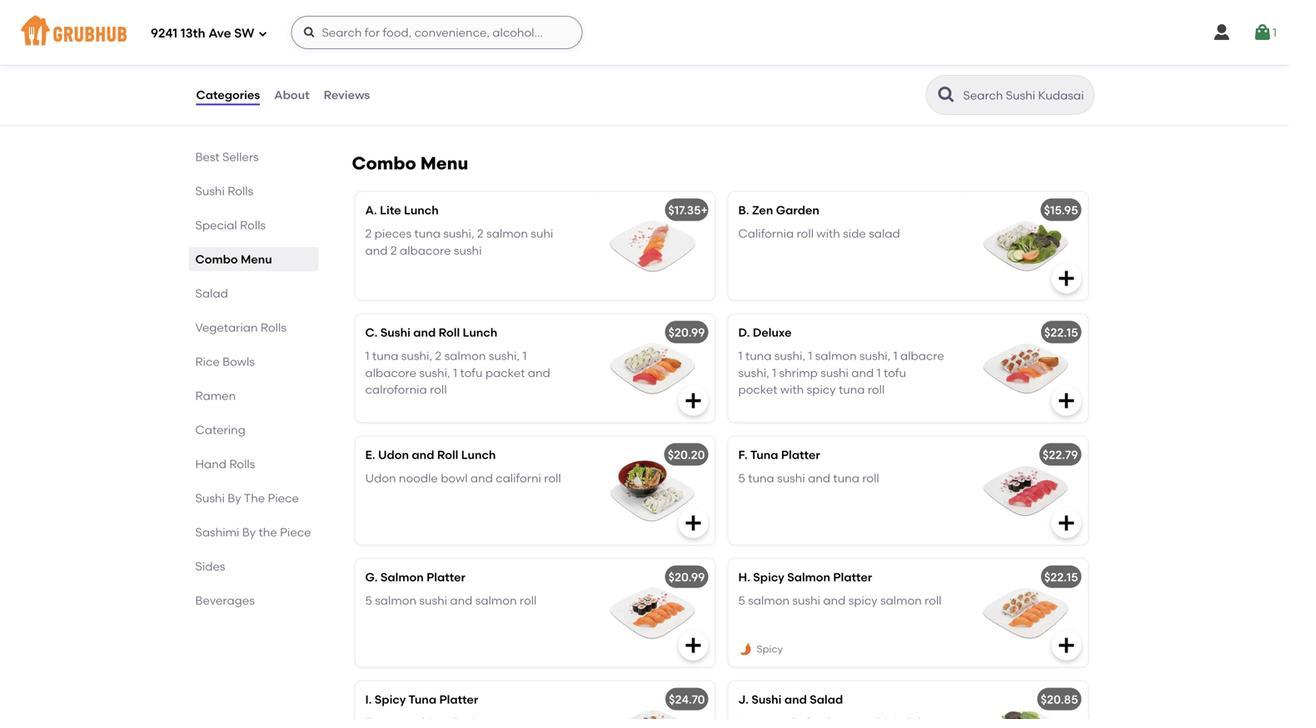 Task type: vqa. For each thing, say whether or not it's contained in the screenshot.
right the spinach,
no



Task type: describe. For each thing, give the bounding box(es) containing it.
beverages tab
[[195, 592, 312, 610]]

e. udon and roll lunch image
[[590, 437, 715, 545]]

2 pieces tuna sushi, 2 salmon suhi and 2 albacore sushi
[[365, 227, 554, 258]]

sushi inside 2 pieces tuna sushi, 2 salmon suhi and 2 albacore sushi
[[454, 244, 482, 258]]

sides
[[195, 560, 225, 574]]

tuna for i. spicy tuna platter
[[409, 693, 437, 707]]

california for roll
[[365, 44, 421, 58]]

1 inside 'button'
[[1273, 25, 1277, 39]]

spicy inside broiled eel on top of tempura shrimp, spicy tuna, and avocado roll with unagi and sriracha sauce.
[[783, 61, 812, 75]]

h. spicy salmon platter
[[739, 571, 873, 585]]

sushi for 5 salmon sushi and spicy salmon roll
[[793, 594, 821, 608]]

udon noodle bowl and californi roll
[[365, 472, 561, 486]]

d. deluxe image
[[964, 314, 1089, 423]]

unagi
[[765, 78, 797, 92]]

menu inside combo menu tab
[[241, 252, 272, 267]]

rice bowls
[[195, 355, 255, 369]]

rice bowls tab
[[195, 353, 312, 371]]

the
[[244, 492, 265, 506]]

tomato,
[[365, 61, 410, 75]]

roll inside california roll around avocado, tuna, tomato, cucumber and mayo mix. unagi sauce on top.
[[424, 44, 441, 58]]

vegetarian rolls
[[195, 321, 287, 335]]

sushi right c.
[[381, 326, 411, 340]]

albacore inside 2 pieces tuna sushi, 2 salmon suhi and 2 albacore sushi
[[400, 244, 451, 258]]

special rolls tab
[[195, 217, 312, 234]]

a. lite lunch image
[[590, 192, 715, 300]]

mix.
[[534, 61, 557, 75]]

ave
[[208, 26, 231, 41]]

zen
[[752, 203, 774, 217]]

spicy for h. spicy salmon platter
[[754, 571, 785, 585]]

and inside 2 pieces tuna sushi, 2 salmon suhi and 2 albacore sushi
[[365, 244, 388, 258]]

5 salmon sushi and salmon roll
[[365, 594, 537, 608]]

shrimp
[[780, 366, 818, 380]]

svg image inside 1 'button'
[[1253, 22, 1273, 42]]

1 tuna sushi, 1 salmon sushi, 1 albacre sushi, 1 shrimp sushi and 1 tofu pocket with spicy tuna roll
[[739, 349, 945, 397]]

hand rolls
[[195, 457, 255, 472]]

d.
[[739, 326, 750, 340]]

spicy image
[[739, 643, 754, 658]]

combo menu inside tab
[[195, 252, 272, 267]]

main navigation navigation
[[0, 0, 1291, 65]]

piece for sushi by the piece
[[268, 492, 299, 506]]

catering tab
[[195, 422, 312, 439]]

$22.15 for 1 tuna sushi, 2 salmon sushi, 1 albacore sushi, 1 tofu packet and calrofornia roll
[[1045, 326, 1079, 340]]

f. tuna platter
[[739, 448, 821, 462]]

beverages
[[195, 594, 255, 608]]

california roll with side salad
[[739, 227, 901, 241]]

j.
[[739, 693, 749, 707]]

pieces
[[375, 227, 412, 241]]

by for the
[[242, 526, 256, 540]]

sriracha
[[826, 78, 872, 92]]

9241
[[151, 26, 178, 41]]

avocado,
[[487, 44, 541, 58]]

side
[[843, 227, 866, 241]]

sellers
[[223, 150, 259, 164]]

c. sushi and roll lunch
[[365, 326, 498, 340]]

$20.99 for 5 salmon sushi and salmon roll
[[669, 571, 705, 585]]

with inside 1 tuna sushi, 1 salmon sushi, 1 albacre sushi, 1 shrimp sushi and 1 tofu pocket with spicy tuna roll
[[781, 383, 804, 397]]

and up sriracha
[[847, 61, 869, 75]]

hand rolls tab
[[195, 456, 312, 473]]

and down the h. spicy salmon platter
[[824, 594, 846, 608]]

avocado
[[872, 61, 923, 75]]

j. sushi and salad
[[739, 693, 843, 707]]

rolls for vegetarian rolls
[[261, 321, 287, 335]]

special rolls
[[195, 218, 266, 232]]

pocket
[[739, 383, 778, 397]]

on inside california roll around avocado, tuna, tomato, cucumber and mayo mix. unagi sauce on top.
[[439, 78, 454, 92]]

sushi for 5 tuna sushi and tuna roll
[[778, 472, 806, 486]]

sushi, inside 2 pieces tuna sushi, 2 salmon suhi and 2 albacore sushi
[[444, 227, 475, 241]]

house
[[365, 21, 401, 35]]

bowl
[[441, 472, 468, 486]]

sauce.
[[875, 78, 912, 92]]

0 vertical spatial lunch
[[404, 203, 439, 217]]

albacore inside 1 tuna sushi, 2 salmon sushi, 1 albacore sushi, 1 tofu packet and calrofornia roll
[[365, 366, 417, 380]]

cucumber
[[413, 61, 471, 75]]

0 vertical spatial roll
[[404, 21, 425, 35]]

top
[[818, 44, 837, 58]]

categories button
[[195, 65, 261, 125]]

spicy inside 1 tuna sushi, 1 salmon sushi, 1 albacre sushi, 1 shrimp sushi and 1 tofu pocket with spicy tuna roll
[[807, 383, 836, 397]]

roll for sushi
[[439, 326, 460, 340]]

13th
[[181, 26, 206, 41]]

unagi
[[365, 78, 399, 92]]

ramen tab
[[195, 387, 312, 405]]

b.
[[739, 203, 750, 217]]

by for the
[[228, 492, 241, 506]]

best sellers tab
[[195, 148, 312, 166]]

2 down a.
[[365, 227, 372, 241]]

5 tuna sushi and tuna roll
[[739, 472, 880, 486]]

and down f. tuna platter
[[808, 472, 831, 486]]

reviews button
[[323, 65, 371, 125]]

california roll around avocado, tuna, tomato, cucumber and mayo mix. unagi sauce on top.
[[365, 44, 573, 92]]

lunch for e. udon and roll lunch
[[461, 448, 496, 462]]

a.
[[365, 203, 377, 217]]

e.
[[365, 448, 375, 462]]

$22.15 for 5 salmon sushi and salmon roll
[[1045, 571, 1079, 585]]

combo inside tab
[[195, 252, 238, 267]]

categories
[[196, 88, 260, 102]]

rice
[[195, 355, 220, 369]]

reviews
[[324, 88, 370, 102]]

top.
[[456, 78, 479, 92]]

the
[[259, 526, 277, 540]]

sushi right j.
[[752, 693, 782, 707]]

i. spicy tuna platter image
[[590, 682, 715, 720]]

roll for udon
[[437, 448, 459, 462]]

1 tuna sushi, 2 salmon sushi, 1 albacore sushi, 1 tofu packet and calrofornia roll
[[365, 349, 551, 397]]

sushi inside 1 tuna sushi, 1 salmon sushi, 1 albacre sushi, 1 shrimp sushi and 1 tofu pocket with spicy tuna roll
[[821, 366, 849, 380]]

tuna, inside broiled eel on top of tempura shrimp, spicy tuna, and avocado roll with unagi and sriracha sauce.
[[815, 61, 844, 75]]

1 horizontal spatial salad
[[810, 693, 843, 707]]

best sellers
[[195, 150, 259, 164]]

5 salmon sushi and spicy salmon roll
[[739, 594, 942, 608]]

house roll tuna
[[365, 21, 456, 35]]

1 vertical spatial udon
[[365, 472, 396, 486]]

5 for 5 salmon sushi and salmon roll
[[365, 594, 372, 608]]

h. spicy salmon platter image
[[964, 559, 1089, 668]]

house roll tuna image
[[590, 9, 715, 118]]

and down g. salmon platter
[[450, 594, 473, 608]]

ramen
[[195, 389, 236, 403]]

about
[[274, 88, 310, 102]]

$24.70
[[669, 693, 705, 707]]

2 salmon from the left
[[788, 571, 831, 585]]

vegetarian
[[195, 321, 258, 335]]

broiled eel on top of tempura shrimp, spicy tuna, and avocado roll with unagi and sriracha sauce. button
[[729, 9, 1089, 118]]

$15.95
[[1045, 203, 1079, 217]]

g. salmon platter
[[365, 571, 466, 585]]

tuna inside 2 pieces tuna sushi, 2 salmon suhi and 2 albacore sushi
[[414, 227, 441, 241]]

and right bowl
[[471, 472, 493, 486]]



Task type: locate. For each thing, give the bounding box(es) containing it.
combo up lite
[[352, 153, 416, 174]]

roll inside 1 tuna sushi, 1 salmon sushi, 1 albacre sushi, 1 shrimp sushi and 1 tofu pocket with spicy tuna roll
[[868, 383, 885, 397]]

g.
[[365, 571, 378, 585]]

rolls up rice bowls tab
[[261, 321, 287, 335]]

and inside 1 tuna sushi, 2 salmon sushi, 1 albacore sushi, 1 tofu packet and calrofornia roll
[[528, 366, 551, 380]]

roll inside broiled eel on top of tempura shrimp, spicy tuna, and avocado roll with unagi and sriracha sauce.
[[926, 61, 943, 75]]

0 horizontal spatial with
[[739, 78, 762, 92]]

tuna right i. at the left of page
[[409, 693, 437, 707]]

$20.85
[[1041, 693, 1079, 707]]

0 vertical spatial albacore
[[400, 244, 451, 258]]

1 horizontal spatial salmon
[[788, 571, 831, 585]]

packet
[[486, 366, 525, 380]]

1 vertical spatial tuna
[[751, 448, 779, 462]]

combo
[[352, 153, 416, 174], [195, 252, 238, 267]]

1 vertical spatial roll
[[439, 326, 460, 340]]

1 tofu from the left
[[460, 366, 483, 380]]

$20.99
[[669, 326, 705, 340], [669, 571, 705, 585]]

tuna for house roll tuna
[[428, 21, 456, 35]]

spicy down the h. spicy salmon platter
[[849, 594, 878, 608]]

salmon right g.
[[381, 571, 424, 585]]

svg image up the $20.20
[[684, 391, 704, 411]]

salad inside tab
[[195, 287, 228, 301]]

search icon image
[[937, 85, 957, 105]]

1 horizontal spatial tofu
[[884, 366, 907, 380]]

on
[[800, 44, 815, 58], [439, 78, 454, 92]]

1 vertical spatial piece
[[280, 526, 311, 540]]

0 vertical spatial combo menu
[[352, 153, 469, 174]]

$20.20
[[668, 448, 705, 462]]

mayo
[[499, 61, 532, 75]]

0 horizontal spatial tuna,
[[544, 44, 573, 58]]

b. zen garden image
[[964, 192, 1089, 300]]

0 vertical spatial combo
[[352, 153, 416, 174]]

vegetarian rolls tab
[[195, 319, 312, 337]]

sushi
[[454, 244, 482, 258], [821, 366, 849, 380], [778, 472, 806, 486], [419, 594, 448, 608], [793, 594, 821, 608]]

1 $22.15 from the top
[[1045, 326, 1079, 340]]

sashimi by the piece
[[195, 526, 311, 540]]

a. lite lunch
[[365, 203, 439, 217]]

0 vertical spatial on
[[800, 44, 815, 58]]

of
[[840, 44, 851, 58]]

f. tuna platter image
[[964, 437, 1089, 545]]

1 vertical spatial on
[[439, 78, 454, 92]]

2
[[365, 227, 372, 241], [477, 227, 484, 241], [391, 244, 397, 258], [435, 349, 442, 363]]

0 horizontal spatial combo menu
[[195, 252, 272, 267]]

2 vertical spatial spicy
[[849, 594, 878, 608]]

menu down special rolls tab
[[241, 252, 272, 267]]

sushi for 5 salmon sushi and salmon roll
[[419, 594, 448, 608]]

and inside california roll around avocado, tuna, tomato, cucumber and mayo mix. unagi sauce on top.
[[474, 61, 497, 75]]

around
[[444, 44, 485, 58]]

0 horizontal spatial california
[[365, 44, 421, 58]]

svg image
[[1057, 269, 1077, 289], [684, 391, 704, 411], [1057, 391, 1077, 411], [1057, 514, 1077, 534]]

sushi,
[[444, 227, 475, 241], [401, 349, 433, 363], [489, 349, 520, 363], [775, 349, 806, 363], [860, 349, 891, 363], [419, 366, 450, 380], [739, 366, 770, 380]]

spicy down eel
[[783, 61, 812, 75]]

albacore up calrofornia at bottom
[[365, 366, 417, 380]]

california for zen
[[739, 227, 794, 241]]

roll inside 1 tuna sushi, 2 salmon sushi, 1 albacore sushi, 1 tofu packet and calrofornia roll
[[430, 383, 447, 397]]

tofu inside 1 tuna sushi, 2 salmon sushi, 1 albacore sushi, 1 tofu packet and calrofornia roll
[[460, 366, 483, 380]]

garden
[[776, 203, 820, 217]]

californi
[[496, 472, 542, 486]]

1 horizontal spatial combo menu
[[352, 153, 469, 174]]

tuna, down top
[[815, 61, 844, 75]]

0 horizontal spatial tofu
[[460, 366, 483, 380]]

c. sushi and roll lunch image
[[590, 314, 715, 423]]

salad
[[869, 227, 901, 241]]

$17.35
[[669, 203, 701, 217]]

1 vertical spatial combo menu
[[195, 252, 272, 267]]

sides tab
[[195, 558, 312, 576]]

california down zen
[[739, 227, 794, 241]]

and up the noodle on the bottom left
[[412, 448, 435, 462]]

and down pieces
[[365, 244, 388, 258]]

0 horizontal spatial salmon
[[381, 571, 424, 585]]

1 $20.99 from the top
[[669, 326, 705, 340]]

svg image
[[1212, 22, 1232, 42], [1253, 22, 1273, 42], [303, 26, 316, 39], [258, 29, 268, 39], [1057, 86, 1077, 106], [684, 514, 704, 534], [684, 636, 704, 656], [1057, 636, 1077, 656]]

0 vertical spatial spicy
[[783, 61, 812, 75]]

lunch for c. sushi and roll lunch
[[463, 326, 498, 340]]

bowls
[[223, 355, 255, 369]]

1 vertical spatial menu
[[241, 252, 272, 267]]

lunch up udon noodle bowl and californi roll
[[461, 448, 496, 462]]

rolls
[[228, 184, 254, 198], [240, 218, 266, 232], [261, 321, 287, 335], [229, 457, 255, 472]]

rolls for hand rolls
[[229, 457, 255, 472]]

svg image for $20.99
[[684, 391, 704, 411]]

lunch right lite
[[404, 203, 439, 217]]

hand
[[195, 457, 227, 472]]

sushi rolls tab
[[195, 182, 312, 200]]

9241 13th ave sw
[[151, 26, 255, 41]]

with
[[739, 78, 762, 92], [817, 227, 841, 241], [781, 383, 804, 397]]

noodle
[[399, 472, 438, 486]]

2 horizontal spatial with
[[817, 227, 841, 241]]

1 vertical spatial lunch
[[463, 326, 498, 340]]

tofu inside 1 tuna sushi, 1 salmon sushi, 1 albacre sushi, 1 shrimp sushi and 1 tofu pocket with spicy tuna roll
[[884, 366, 907, 380]]

sushi by the piece
[[195, 492, 299, 506]]

1 vertical spatial by
[[242, 526, 256, 540]]

1 horizontal spatial by
[[242, 526, 256, 540]]

1 vertical spatial tuna,
[[815, 61, 844, 75]]

1 vertical spatial combo
[[195, 252, 238, 267]]

and up top.
[[474, 61, 497, 75]]

5 for 5 tuna sushi and tuna roll
[[739, 472, 746, 486]]

1 vertical spatial with
[[817, 227, 841, 241]]

roll up bowl
[[437, 448, 459, 462]]

udon
[[378, 448, 409, 462], [365, 472, 396, 486]]

0 vertical spatial $20.99
[[669, 326, 705, 340]]

sw
[[234, 26, 255, 41]]

deluxe
[[753, 326, 792, 340]]

0 horizontal spatial by
[[228, 492, 241, 506]]

i. spicy tuna platter
[[365, 693, 479, 707]]

0 vertical spatial udon
[[378, 448, 409, 462]]

1 horizontal spatial tuna,
[[815, 61, 844, 75]]

on down cucumber
[[439, 78, 454, 92]]

0 horizontal spatial on
[[439, 78, 454, 92]]

1 horizontal spatial menu
[[421, 153, 469, 174]]

spicy right i. at the left of page
[[375, 693, 406, 707]]

i.
[[365, 693, 372, 707]]

salmon
[[381, 571, 424, 585], [788, 571, 831, 585]]

tuna, up mix.
[[544, 44, 573, 58]]

1 horizontal spatial on
[[800, 44, 815, 58]]

tofu
[[460, 366, 483, 380], [884, 366, 907, 380]]

sushi by the piece tab
[[195, 490, 312, 507]]

0 vertical spatial spicy
[[754, 571, 785, 585]]

roll right the 'house'
[[404, 21, 425, 35]]

salad tab
[[195, 285, 312, 302]]

spicy
[[754, 571, 785, 585], [757, 644, 783, 656], [375, 693, 406, 707]]

lunch up 1 tuna sushi, 2 salmon sushi, 1 albacore sushi, 1 tofu packet and calrofornia roll
[[463, 326, 498, 340]]

+
[[701, 203, 708, 217]]

1 horizontal spatial california
[[739, 227, 794, 241]]

1 vertical spatial albacore
[[365, 366, 417, 380]]

piece for sashimi by the piece
[[280, 526, 311, 540]]

salmon inside 2 pieces tuna sushi, 2 salmon suhi and 2 albacore sushi
[[487, 227, 528, 241]]

2 $22.15 from the top
[[1045, 571, 1079, 585]]

Search for food, convenience, alcohol... search field
[[291, 16, 583, 49]]

prince dragon image
[[964, 9, 1089, 118]]

0 vertical spatial with
[[739, 78, 762, 92]]

0 vertical spatial salad
[[195, 287, 228, 301]]

with down the 'shrimp,'
[[739, 78, 762, 92]]

2 left suhi
[[477, 227, 484, 241]]

on right eel
[[800, 44, 815, 58]]

udon down e.
[[365, 472, 396, 486]]

salmon inside 1 tuna sushi, 1 salmon sushi, 1 albacre sushi, 1 shrimp sushi and 1 tofu pocket with spicy tuna roll
[[816, 349, 857, 363]]

0 vertical spatial piece
[[268, 492, 299, 506]]

2 vertical spatial with
[[781, 383, 804, 397]]

c.
[[365, 326, 378, 340]]

with inside broiled eel on top of tempura shrimp, spicy tuna, and avocado roll with unagi and sriracha sauce.
[[739, 78, 762, 92]]

2 vertical spatial spicy
[[375, 693, 406, 707]]

0 horizontal spatial menu
[[241, 252, 272, 267]]

1 vertical spatial $20.99
[[669, 571, 705, 585]]

broiled
[[739, 44, 778, 58]]

2 tofu from the left
[[884, 366, 907, 380]]

2 vertical spatial lunch
[[461, 448, 496, 462]]

b. zen garden
[[739, 203, 820, 217]]

rolls right hand
[[229, 457, 255, 472]]

0 vertical spatial menu
[[421, 153, 469, 174]]

0 vertical spatial by
[[228, 492, 241, 506]]

salmon
[[487, 227, 528, 241], [445, 349, 486, 363], [816, 349, 857, 363], [375, 594, 417, 608], [476, 594, 517, 608], [748, 594, 790, 608], [881, 594, 922, 608]]

eel
[[781, 44, 798, 58]]

shrimp,
[[739, 61, 780, 75]]

tuna right "f."
[[751, 448, 779, 462]]

5 down h.
[[739, 594, 746, 608]]

spicy right h.
[[754, 571, 785, 585]]

2 inside 1 tuna sushi, 2 salmon sushi, 1 albacore sushi, 1 tofu packet and calrofornia roll
[[435, 349, 442, 363]]

tuna up the around
[[428, 21, 456, 35]]

Search Sushi Kudasai search field
[[962, 87, 1090, 103]]

salad right j.
[[810, 693, 843, 707]]

0 vertical spatial california
[[365, 44, 421, 58]]

j. sushi and salad image
[[964, 682, 1089, 720]]

about button
[[273, 65, 310, 125]]

1 horizontal spatial combo
[[352, 153, 416, 174]]

lite
[[380, 203, 401, 217]]

with left side
[[817, 227, 841, 241]]

0 vertical spatial $22.15
[[1045, 326, 1079, 340]]

2 vertical spatial tuna
[[409, 693, 437, 707]]

1 horizontal spatial with
[[781, 383, 804, 397]]

combo menu tab
[[195, 251, 312, 268]]

spicy down shrimp
[[807, 383, 836, 397]]

$22.79
[[1043, 448, 1079, 462]]

2 $20.99 from the top
[[669, 571, 705, 585]]

udon right e.
[[378, 448, 409, 462]]

$20.99 for 1 tuna sushi, 2 salmon sushi, 1 albacore sushi, 1 tofu packet and calrofornia roll
[[669, 326, 705, 340]]

and up 1 tuna sushi, 2 salmon sushi, 1 albacore sushi, 1 tofu packet and calrofornia roll
[[414, 326, 436, 340]]

combo down special
[[195, 252, 238, 267]]

albacre
[[901, 349, 945, 363]]

5 for 5 salmon sushi and spicy salmon roll
[[739, 594, 746, 608]]

tuna inside 1 tuna sushi, 2 salmon sushi, 1 albacore sushi, 1 tofu packet and calrofornia roll
[[372, 349, 399, 363]]

sushi down hand
[[195, 492, 225, 506]]

svg image for $22.15
[[1057, 391, 1077, 411]]

by
[[228, 492, 241, 506], [242, 526, 256, 540]]

salmon inside 1 tuna sushi, 2 salmon sushi, 1 albacore sushi, 1 tofu packet and calrofornia roll
[[445, 349, 486, 363]]

tuna, inside california roll around avocado, tuna, tomato, cucumber and mayo mix. unagi sauce on top.
[[544, 44, 573, 58]]

with down shrimp
[[781, 383, 804, 397]]

sushi rolls
[[195, 184, 254, 198]]

1 vertical spatial $22.15
[[1045, 571, 1079, 585]]

and right shrimp
[[852, 366, 874, 380]]

5
[[739, 472, 746, 486], [365, 594, 372, 608], [739, 594, 746, 608]]

salmon up '5 salmon sushi and spicy salmon roll'
[[788, 571, 831, 585]]

catering
[[195, 423, 246, 437]]

2 vertical spatial roll
[[437, 448, 459, 462]]

and
[[474, 61, 497, 75], [847, 61, 869, 75], [800, 78, 823, 92], [365, 244, 388, 258], [414, 326, 436, 340], [528, 366, 551, 380], [852, 366, 874, 380], [412, 448, 435, 462], [471, 472, 493, 486], [808, 472, 831, 486], [450, 594, 473, 608], [824, 594, 846, 608], [785, 693, 807, 707]]

$20.99 left d.
[[669, 326, 705, 340]]

calrofornia
[[365, 383, 427, 397]]

california inside california roll around avocado, tuna, tomato, cucumber and mayo mix. unagi sauce on top.
[[365, 44, 421, 58]]

d. deluxe
[[739, 326, 792, 340]]

roll
[[404, 21, 425, 35], [439, 326, 460, 340], [437, 448, 459, 462]]

0 vertical spatial tuna,
[[544, 44, 573, 58]]

1 vertical spatial spicy
[[807, 383, 836, 397]]

special
[[195, 218, 237, 232]]

roll up 1 tuna sushi, 2 salmon sushi, 1 albacore sushi, 1 tofu packet and calrofornia roll
[[439, 326, 460, 340]]

spicy for i. spicy tuna platter
[[375, 693, 406, 707]]

salad up vegetarian
[[195, 287, 228, 301]]

sashimi by the piece tab
[[195, 524, 312, 542]]

svg image for $22.79
[[1057, 514, 1077, 534]]

tofu left packet
[[460, 366, 483, 380]]

rolls up combo menu tab
[[240, 218, 266, 232]]

spicy right spicy image
[[757, 644, 783, 656]]

2 down pieces
[[391, 244, 397, 258]]

on inside broiled eel on top of tempura shrimp, spicy tuna, and avocado roll with unagi and sriracha sauce.
[[800, 44, 815, 58]]

sushi down best
[[195, 184, 225, 198]]

and right j.
[[785, 693, 807, 707]]

0 horizontal spatial combo
[[195, 252, 238, 267]]

suhi
[[531, 227, 554, 241]]

h.
[[739, 571, 751, 585]]

california up the tomato,
[[365, 44, 421, 58]]

0 horizontal spatial salad
[[195, 287, 228, 301]]

and right unagi on the top
[[800, 78, 823, 92]]

menu up a. lite lunch
[[421, 153, 469, 174]]

rolls down the sellers
[[228, 184, 254, 198]]

tuna
[[428, 21, 456, 35], [751, 448, 779, 462], [409, 693, 437, 707]]

and inside 1 tuna sushi, 1 salmon sushi, 1 albacre sushi, 1 shrimp sushi and 1 tofu pocket with spicy tuna roll
[[852, 366, 874, 380]]

5 down g.
[[365, 594, 372, 608]]

e. udon and roll lunch
[[365, 448, 496, 462]]

svg image down $22.79
[[1057, 514, 1077, 534]]

combo menu down special rolls
[[195, 252, 272, 267]]

tofu down albacre
[[884, 366, 907, 380]]

albacore
[[400, 244, 451, 258], [365, 366, 417, 380]]

1 salmon from the left
[[381, 571, 424, 585]]

and right packet
[[528, 366, 551, 380]]

1 vertical spatial california
[[739, 227, 794, 241]]

svg image for $15.95
[[1057, 269, 1077, 289]]

rolls for special rolls
[[240, 218, 266, 232]]

$22.15
[[1045, 326, 1079, 340], [1045, 571, 1079, 585]]

combo menu up a. lite lunch
[[352, 153, 469, 174]]

1 vertical spatial spicy
[[757, 644, 783, 656]]

1 vertical spatial salad
[[810, 693, 843, 707]]

rolls for sushi rolls
[[228, 184, 254, 198]]

tuna
[[414, 227, 441, 241], [372, 349, 399, 363], [746, 349, 772, 363], [839, 383, 865, 397], [748, 472, 775, 486], [834, 472, 860, 486]]

albacore down pieces
[[400, 244, 451, 258]]

0 vertical spatial tuna
[[428, 21, 456, 35]]

g. salmon platter image
[[590, 559, 715, 668]]

1 button
[[1253, 17, 1277, 47]]

piece
[[268, 492, 299, 506], [280, 526, 311, 540]]

$17.35 +
[[669, 203, 708, 217]]

svg image up $22.79
[[1057, 391, 1077, 411]]

f.
[[739, 448, 748, 462]]

2 down c. sushi and roll lunch
[[435, 349, 442, 363]]

5 down "f."
[[739, 472, 746, 486]]

broiled eel on top of tempura shrimp, spicy tuna, and avocado roll with unagi and sriracha sauce.
[[739, 44, 943, 92]]

svg image down $15.95
[[1057, 269, 1077, 289]]

$20.99 left h.
[[669, 571, 705, 585]]



